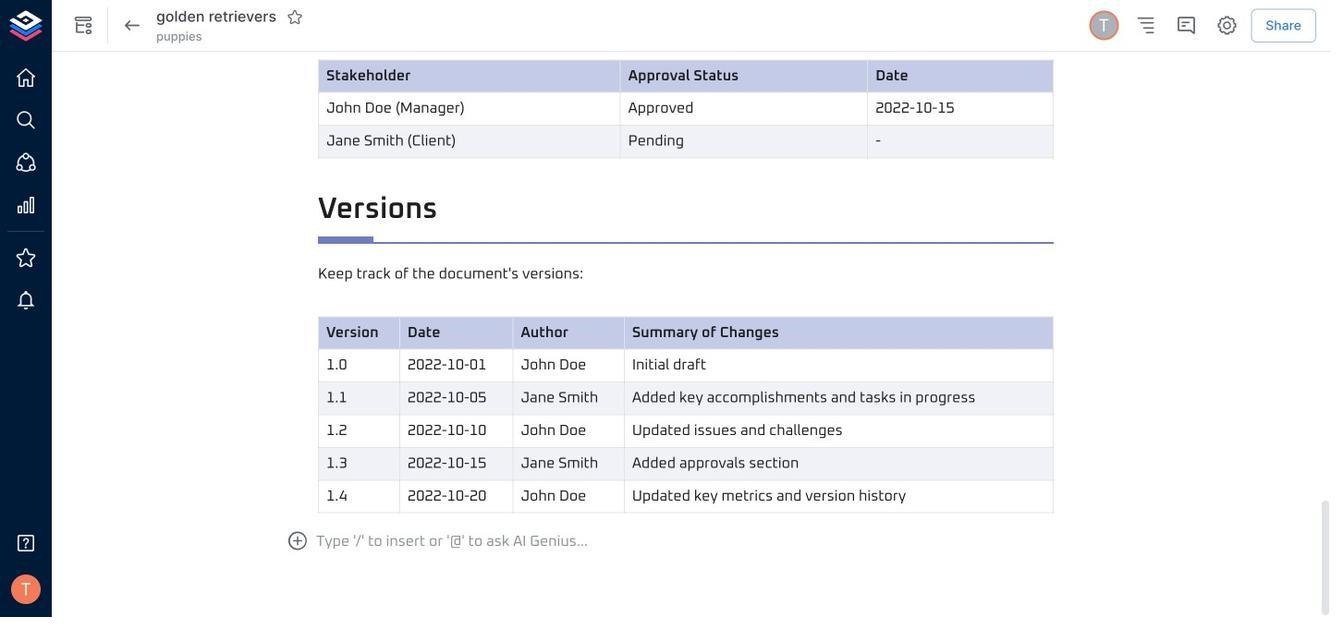 Task type: locate. For each thing, give the bounding box(es) containing it.
go back image
[[121, 14, 143, 37]]

table of contents image
[[1135, 14, 1157, 37]]

favorite image
[[287, 9, 303, 25]]

settings image
[[1217, 14, 1239, 37]]



Task type: vqa. For each thing, say whether or not it's contained in the screenshot.
Show Wiki 'image'
yes



Task type: describe. For each thing, give the bounding box(es) containing it.
show wiki image
[[72, 14, 94, 37]]

comments image
[[1176, 14, 1198, 37]]



